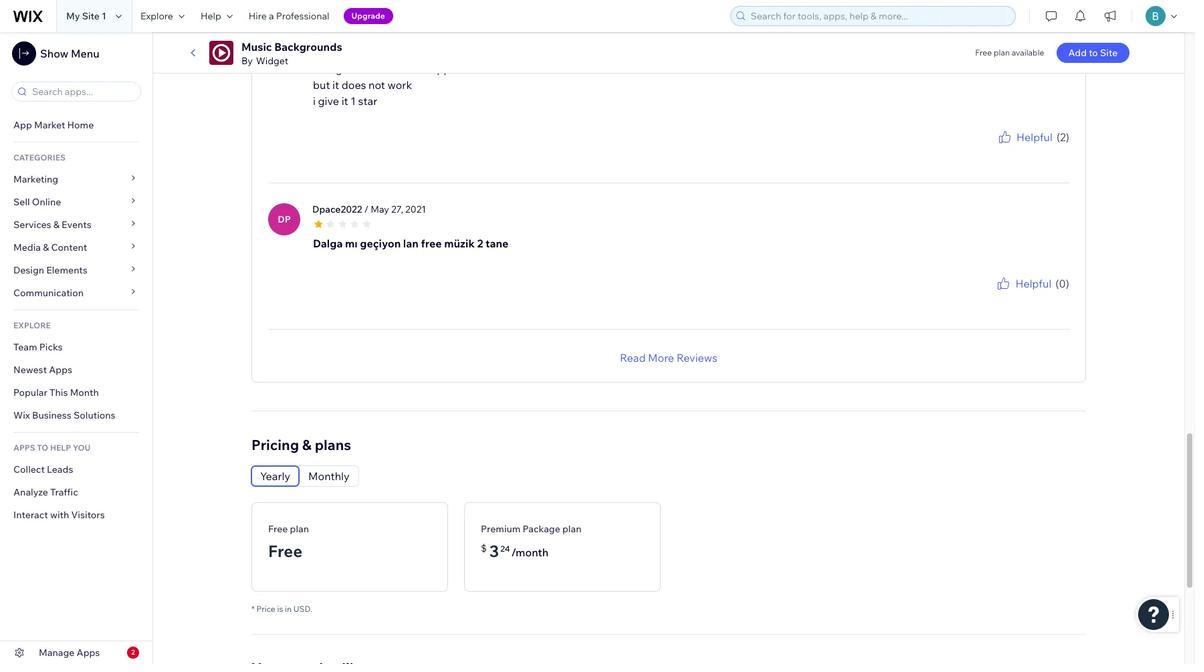 Task type: describe. For each thing, give the bounding box(es) containing it.
but
[[313, 78, 330, 91]]

newest apps
[[13, 364, 72, 376]]

premium package plan
[[481, 523, 582, 535]]

price
[[257, 604, 276, 614]]

1 vertical spatial it
[[333, 78, 339, 91]]

Search for tools, apps, help & more... field
[[747, 7, 1012, 25]]

plan for available
[[994, 48, 1011, 58]]

traffic
[[50, 487, 78, 499]]

add
[[1069, 47, 1088, 59]]

collect leads
[[13, 464, 73, 476]]

in
[[285, 604, 292, 614]]

music backgrounds logo image
[[209, 41, 234, 65]]

month
[[70, 387, 99, 399]]

2 vertical spatial it
[[342, 94, 348, 107]]

does
[[342, 78, 366, 91]]

müzik
[[445, 237, 475, 250]]

show
[[40, 47, 68, 60]]

helpful for (0)
[[1016, 277, 1052, 290]]

plan for free
[[290, 523, 309, 535]]

apps for manage apps
[[77, 647, 100, 659]]

sidebar element
[[0, 32, 153, 665]]

helpful for (2)
[[1017, 130, 1053, 144]]

menu
[[71, 47, 99, 60]]

apps
[[13, 443, 35, 453]]

help
[[201, 10, 221, 22]]

help
[[50, 443, 71, 453]]

services & events
[[13, 219, 92, 231]]

widget
[[256, 55, 288, 67]]

analyze
[[13, 487, 48, 499]]

free
[[421, 237, 442, 250]]

team picks link
[[0, 336, 153, 359]]

1 horizontal spatial plan
[[563, 523, 582, 535]]

events
[[62, 219, 92, 231]]

online
[[32, 196, 61, 208]]

wix business solutions
[[13, 410, 116, 422]]

1 inside i don't recommend it its a good idea for a wix app! love the idea! but it does not work i give it 1 star
[[351, 94, 356, 107]]

marketing
[[13, 173, 58, 185]]

communication
[[13, 287, 86, 299]]

popular this month
[[13, 387, 99, 399]]

to
[[1090, 47, 1099, 59]]

content
[[51, 242, 87, 254]]

app!
[[431, 62, 453, 75]]

analyze traffic
[[13, 487, 78, 499]]

geçiyon
[[360, 237, 401, 250]]

app market home link
[[0, 114, 153, 137]]

apps for newest apps
[[49, 364, 72, 376]]

2 i from the top
[[313, 94, 316, 107]]

wix
[[413, 62, 429, 75]]

picks
[[39, 341, 63, 353]]

recommend
[[347, 42, 409, 55]]

visitors
[[71, 509, 105, 521]]

feedback for (0)
[[1035, 292, 1070, 302]]

sell online link
[[0, 191, 153, 213]]

usd.
[[294, 604, 313, 614]]

media
[[13, 242, 41, 254]]

thank for (2)
[[964, 145, 987, 155]]

newest apps link
[[0, 359, 153, 381]]

available
[[1012, 48, 1045, 58]]

upgrade button
[[344, 8, 393, 24]]

show menu
[[40, 47, 99, 60]]

don't
[[319, 42, 345, 55]]

you for (0)
[[989, 292, 1002, 302]]

free plan free
[[268, 523, 309, 561]]

business
[[32, 410, 71, 422]]

tane
[[486, 237, 509, 250]]

27,
[[391, 203, 404, 215]]

solutions
[[74, 410, 116, 422]]

/
[[365, 203, 369, 215]]

premium
[[481, 523, 521, 535]]

plans
[[315, 436, 351, 453]]

free for available
[[976, 48, 993, 58]]

thank you for your feedback for (2)
[[964, 145, 1070, 155]]

backgrounds
[[274, 40, 342, 54]]

hire a professional
[[249, 10, 330, 22]]

1 i from the top
[[313, 42, 316, 55]]

for for (2)
[[1004, 145, 1015, 155]]

app market home
[[13, 119, 94, 131]]

& for events
[[53, 219, 60, 231]]

(0)
[[1056, 277, 1070, 290]]

idea
[[365, 62, 386, 75]]

dpace2022 / may 27, 2021
[[313, 203, 426, 215]]

services & events link
[[0, 213, 153, 236]]

hire a professional link
[[241, 0, 338, 32]]

$
[[481, 542, 487, 555]]

your for (0)
[[1017, 292, 1033, 302]]

app
[[13, 119, 32, 131]]

your for (2)
[[1017, 145, 1033, 155]]

media & content
[[13, 242, 87, 254]]

manage apps
[[39, 647, 100, 659]]

professional
[[276, 10, 330, 22]]

read
[[620, 351, 646, 364]]

0 horizontal spatial a
[[269, 10, 274, 22]]

interact with visitors
[[13, 509, 105, 521]]

helpful button for (0)
[[996, 275, 1052, 292]]

team
[[13, 341, 37, 353]]

interact
[[13, 509, 48, 521]]

read more reviews
[[620, 351, 718, 364]]

music
[[242, 40, 272, 54]]



Task type: vqa. For each thing, say whether or not it's contained in the screenshot.
the Search field
no



Task type: locate. For each thing, give the bounding box(es) containing it.
free down yearly
[[268, 523, 288, 535]]

&
[[53, 219, 60, 231], [43, 242, 49, 254], [302, 436, 312, 453]]

apps to help you
[[13, 443, 91, 453]]

2 horizontal spatial &
[[302, 436, 312, 453]]

thank
[[964, 145, 987, 155], [964, 292, 987, 302]]

2 right manage apps
[[131, 648, 135, 657]]

$ 3 24 /month
[[481, 541, 549, 561]]

help button
[[193, 0, 241, 32]]

work
[[388, 78, 412, 91]]

a right its
[[328, 62, 333, 75]]

add to site button
[[1057, 43, 1130, 63]]

/month
[[512, 546, 549, 559]]

plan right package
[[563, 523, 582, 535]]

thank you for your feedback for (0)
[[964, 292, 1070, 302]]

dalga mı geçiyon lan free müzik 2 tane
[[313, 237, 509, 250]]

i left give
[[313, 94, 316, 107]]

i don't recommend it its a good idea for a wix app! love the idea! but it does not work i give it 1 star
[[313, 42, 522, 107]]

1 vertical spatial your
[[1017, 292, 1033, 302]]

apps right the manage
[[77, 647, 100, 659]]

for
[[388, 62, 402, 75], [1004, 145, 1015, 155], [1004, 292, 1015, 302]]

sell
[[13, 196, 30, 208]]

1 horizontal spatial it
[[342, 94, 348, 107]]

monthly
[[309, 470, 350, 483]]

team picks
[[13, 341, 63, 353]]

helpful
[[1017, 130, 1053, 144], [1016, 277, 1052, 290]]

1 vertical spatial apps
[[77, 647, 100, 659]]

1 vertical spatial helpful button
[[996, 275, 1052, 292]]

show menu button
[[12, 41, 99, 66]]

feedback for (2)
[[1035, 145, 1070, 155]]

& for plans
[[302, 436, 312, 453]]

0 vertical spatial &
[[53, 219, 60, 231]]

2 your from the top
[[1017, 292, 1033, 302]]

2021
[[406, 203, 426, 215]]

it
[[411, 42, 418, 55], [333, 78, 339, 91], [342, 94, 348, 107]]

1 vertical spatial &
[[43, 242, 49, 254]]

3
[[490, 541, 499, 561]]

1 horizontal spatial a
[[328, 62, 333, 75]]

dp
[[278, 213, 291, 225]]

1 horizontal spatial 1
[[351, 94, 356, 107]]

0 vertical spatial i
[[313, 42, 316, 55]]

interact with visitors link
[[0, 504, 153, 527]]

may
[[371, 203, 389, 215]]

2 you from the top
[[989, 292, 1002, 302]]

yearly button
[[252, 466, 299, 486]]

helpful left (0)
[[1016, 277, 1052, 290]]

i left 'don't'
[[313, 42, 316, 55]]

free up in
[[268, 541, 303, 561]]

1 vertical spatial thank
[[964, 292, 987, 302]]

1 horizontal spatial 2
[[477, 237, 483, 250]]

0 vertical spatial site
[[82, 10, 100, 22]]

0 vertical spatial helpful button
[[997, 129, 1053, 145]]

2 feedback from the top
[[1035, 292, 1070, 302]]

pricing
[[252, 436, 299, 453]]

1 horizontal spatial &
[[53, 219, 60, 231]]

yearly
[[260, 470, 290, 483]]

my
[[66, 10, 80, 22]]

you
[[989, 145, 1002, 155], [989, 292, 1002, 302]]

0 vertical spatial apps
[[49, 364, 72, 376]]

1 thank from the top
[[964, 145, 987, 155]]

helpful left (2)
[[1017, 130, 1053, 144]]

feedback down (0)
[[1035, 292, 1070, 302]]

2 horizontal spatial it
[[411, 42, 418, 55]]

1 horizontal spatial site
[[1101, 47, 1118, 59]]

2 horizontal spatial a
[[405, 62, 411, 75]]

more
[[649, 351, 675, 364]]

read more reviews button
[[620, 350, 718, 366]]

analyze traffic link
[[0, 481, 153, 504]]

my site 1
[[66, 10, 106, 22]]

music backgrounds by widget
[[242, 40, 342, 67]]

plan inside free plan free
[[290, 523, 309, 535]]

free left the available
[[976, 48, 993, 58]]

0 vertical spatial free
[[976, 48, 993, 58]]

1 feedback from the top
[[1035, 145, 1070, 155]]

it up 'wix'
[[411, 42, 418, 55]]

for for (0)
[[1004, 292, 1015, 302]]

site right to
[[1101, 47, 1118, 59]]

star
[[358, 94, 378, 107]]

thank you for your feedback down (2)
[[964, 145, 1070, 155]]

& right media
[[43, 242, 49, 254]]

1 vertical spatial i
[[313, 94, 316, 107]]

by
[[242, 55, 253, 67]]

helpful button left (0)
[[996, 275, 1052, 292]]

0 horizontal spatial &
[[43, 242, 49, 254]]

good
[[336, 62, 362, 75]]

free for free
[[268, 523, 288, 535]]

marketing link
[[0, 168, 153, 191]]

lan
[[403, 237, 419, 250]]

0 vertical spatial for
[[388, 62, 402, 75]]

give
[[318, 94, 339, 107]]

0 horizontal spatial it
[[333, 78, 339, 91]]

2 thank you for your feedback from the top
[[964, 292, 1070, 302]]

1 vertical spatial site
[[1101, 47, 1118, 59]]

2
[[477, 237, 483, 250], [131, 648, 135, 657]]

collect
[[13, 464, 45, 476]]

1 vertical spatial thank you for your feedback
[[964, 292, 1070, 302]]

0 horizontal spatial 2
[[131, 648, 135, 657]]

a
[[269, 10, 274, 22], [328, 62, 333, 75], [405, 62, 411, 75]]

collect leads link
[[0, 458, 153, 481]]

2 vertical spatial free
[[268, 541, 303, 561]]

0 horizontal spatial plan
[[290, 523, 309, 535]]

1 horizontal spatial apps
[[77, 647, 100, 659]]

to
[[37, 443, 48, 453]]

plan down yearly
[[290, 523, 309, 535]]

categories
[[13, 153, 66, 163]]

0 horizontal spatial 1
[[102, 10, 106, 22]]

0 vertical spatial 1
[[102, 10, 106, 22]]

site inside button
[[1101, 47, 1118, 59]]

2 vertical spatial &
[[302, 436, 312, 453]]

apps up this
[[49, 364, 72, 376]]

1 thank you for your feedback from the top
[[964, 145, 1070, 155]]

design elements link
[[0, 259, 153, 282]]

free plan available
[[976, 48, 1045, 58]]

home
[[67, 119, 94, 131]]

0 vertical spatial feedback
[[1035, 145, 1070, 155]]

* price is in usd.
[[252, 604, 313, 614]]

1 vertical spatial 2
[[131, 648, 135, 657]]

0 vertical spatial thank
[[964, 145, 987, 155]]

1
[[102, 10, 106, 22], [351, 94, 356, 107]]

2 inside sidebar element
[[131, 648, 135, 657]]

upgrade
[[352, 11, 385, 21]]

manage
[[39, 647, 75, 659]]

sell online
[[13, 196, 61, 208]]

1 vertical spatial for
[[1004, 145, 1015, 155]]

1 right my
[[102, 10, 106, 22]]

it right "but"
[[333, 78, 339, 91]]

& for content
[[43, 242, 49, 254]]

not
[[369, 78, 385, 91]]

explore
[[140, 10, 173, 22]]

0 horizontal spatial apps
[[49, 364, 72, 376]]

i
[[313, 42, 316, 55], [313, 94, 316, 107]]

1 your from the top
[[1017, 145, 1033, 155]]

0 horizontal spatial site
[[82, 10, 100, 22]]

a right hire
[[269, 10, 274, 22]]

1 left star
[[351, 94, 356, 107]]

1 vertical spatial you
[[989, 292, 1002, 302]]

24
[[501, 544, 510, 554]]

dpace2022
[[313, 203, 362, 215]]

the
[[479, 62, 495, 75]]

1 vertical spatial helpful
[[1016, 277, 1052, 290]]

0 vertical spatial 2
[[477, 237, 483, 250]]

it right give
[[342, 94, 348, 107]]

& left the events
[[53, 219, 60, 231]]

*
[[252, 604, 255, 614]]

thank you for your feedback down (0)
[[964, 292, 1070, 302]]

feedback down (2)
[[1035, 145, 1070, 155]]

0 vertical spatial you
[[989, 145, 1002, 155]]

popular this month link
[[0, 381, 153, 404]]

2 horizontal spatial plan
[[994, 48, 1011, 58]]

pricing & plans
[[252, 436, 351, 453]]

hire
[[249, 10, 267, 22]]

thank for (0)
[[964, 292, 987, 302]]

add to site
[[1069, 47, 1118, 59]]

you for (2)
[[989, 145, 1002, 155]]

helpful button for (2)
[[997, 129, 1053, 145]]

0 vertical spatial thank you for your feedback
[[964, 145, 1070, 155]]

1 vertical spatial feedback
[[1035, 292, 1070, 302]]

1 you from the top
[[989, 145, 1002, 155]]

dalga
[[313, 237, 343, 250]]

media & content link
[[0, 236, 153, 259]]

love
[[456, 62, 476, 75]]

0 vertical spatial it
[[411, 42, 418, 55]]

2 thank from the top
[[964, 292, 987, 302]]

a left 'wix'
[[405, 62, 411, 75]]

reviews
[[677, 351, 718, 364]]

1 vertical spatial free
[[268, 523, 288, 535]]

Search apps... field
[[28, 82, 137, 101]]

2 vertical spatial for
[[1004, 292, 1015, 302]]

& left 'plans'
[[302, 436, 312, 453]]

plan left the available
[[994, 48, 1011, 58]]

for inside i don't recommend it its a good idea for a wix app! love the idea! but it does not work i give it 1 star
[[388, 62, 402, 75]]

1 vertical spatial 1
[[351, 94, 356, 107]]

site right my
[[82, 10, 100, 22]]

0 vertical spatial helpful
[[1017, 130, 1053, 144]]

leads
[[47, 464, 73, 476]]

helpful button left (2)
[[997, 129, 1053, 145]]

0 vertical spatial your
[[1017, 145, 1033, 155]]

idea!
[[498, 62, 522, 75]]

newest
[[13, 364, 47, 376]]

2 left tane
[[477, 237, 483, 250]]

(2)
[[1057, 130, 1070, 144]]



